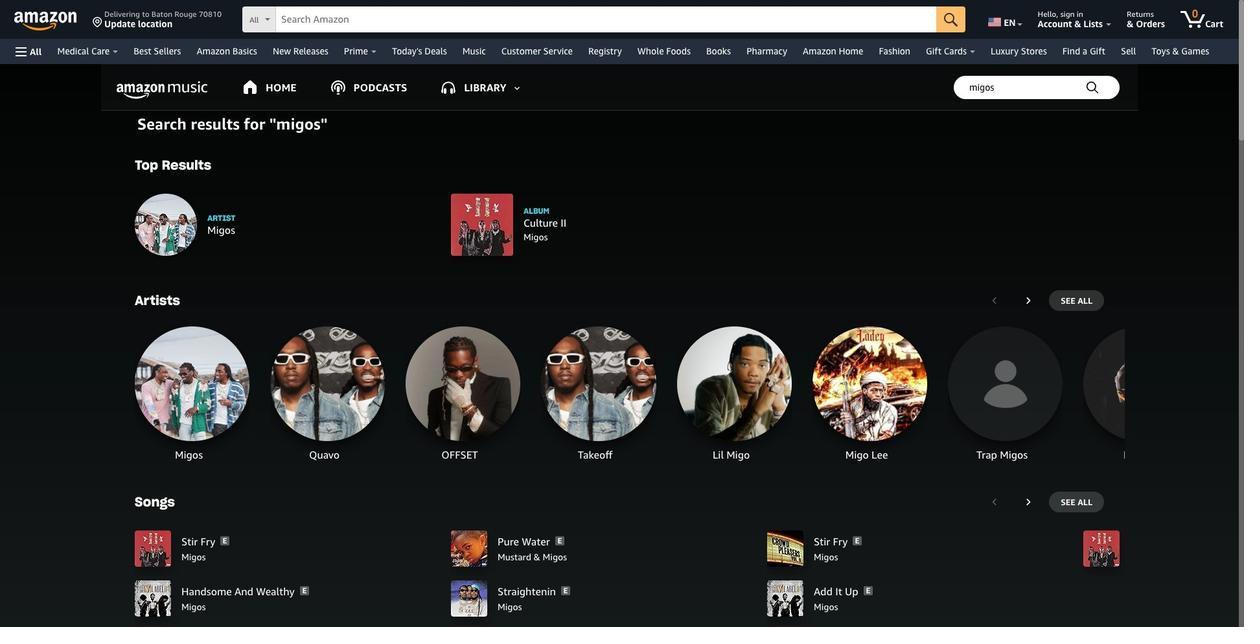 Task type: describe. For each thing, give the bounding box(es) containing it.
3 section from the top
[[101, 490, 1138, 628]]

2 section from the top
[[101, 288, 1138, 466]]

navigation navigation
[[0, 0, 1240, 64]]

Search Amazon text field
[[276, 7, 937, 32]]

none submit inside "search box"
[[937, 6, 966, 32]]

1 section from the top
[[101, 152, 1138, 265]]



Task type: vqa. For each thing, say whether or not it's contained in the screenshot.
submit
yes



Task type: locate. For each thing, give the bounding box(es) containing it.
0 vertical spatial section
[[101, 152, 1138, 265]]

Search search field
[[954, 76, 1120, 99]]

1 vertical spatial section
[[101, 288, 1138, 466]]

none search field inside navigation navigation
[[242, 6, 966, 34]]

None submit
[[937, 6, 966, 32]]

section
[[101, 152, 1138, 265], [101, 288, 1138, 466], [101, 490, 1138, 628]]

2 vertical spatial section
[[101, 490, 1138, 628]]

amazon music image
[[117, 81, 207, 99]]

amazon image
[[14, 12, 77, 31]]

None search field
[[242, 6, 966, 34]]



